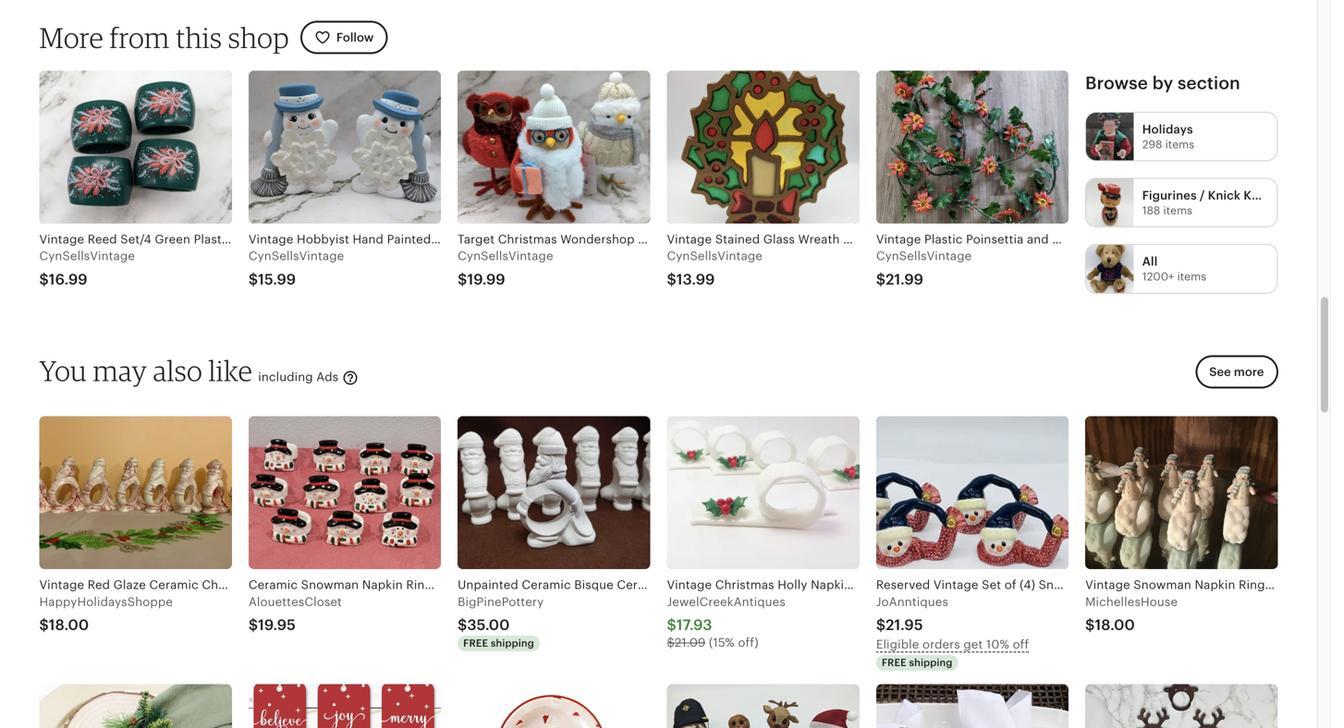 Task type: locate. For each thing, give the bounding box(es) containing it.
ads
[[316, 370, 338, 384]]

see more listings in the all section image
[[1086, 245, 1134, 293]]

free down 35.00
[[463, 638, 488, 649]]

christmas inside vintage plastic poinsettia and holly christmas garland 108" cynsellsvintage $ 21.99
[[1085, 232, 1144, 246]]

rings up cynsellsvintage $ 15.99
[[342, 232, 374, 246]]

napkin
[[298, 232, 338, 246], [811, 578, 851, 592], [1195, 578, 1235, 592]]

free down eligible
[[882, 657, 906, 669]]

christmas inside "vintage reed set/4 green plastic christmas napkin rings cynsellsvintage $ 16.99"
[[235, 232, 294, 246]]

this
[[176, 20, 222, 54]]

5 cynsellsvintage from the left
[[876, 249, 972, 263]]

1 horizontal spatial free
[[882, 657, 906, 669]]

vintage for 16.99
[[39, 232, 84, 246]]

poinsettia
[[966, 232, 1024, 246]]

rings inside "vintage christmas holly napkin rings jewelcreekantiques $ 17.93 $ 21.09 (15% off)"
[[855, 578, 887, 592]]

0 vertical spatial free
[[463, 638, 488, 649]]

0 horizontal spatial napkin
[[298, 232, 338, 246]]

1 horizontal spatial shipping
[[909, 657, 953, 669]]

vintage inside "vintage reed set/4 green plastic christmas napkin rings cynsellsvintage $ 16.99"
[[39, 232, 84, 246]]

0 horizontal spatial 18.00
[[49, 617, 89, 634]]

3 cynsellsvintage from the left
[[458, 249, 553, 263]]

napkin inside vintage snowman napkin rings set of 7 n michelleshouse $ 18.00
[[1195, 578, 1235, 592]]

items inside all 1200+ items
[[1177, 270, 1206, 283]]

0 horizontal spatial plastic
[[194, 232, 232, 246]]

1 horizontal spatial holly
[[1052, 232, 1082, 246]]

vintage
[[39, 232, 84, 246], [876, 232, 921, 246], [667, 578, 712, 592], [1085, 578, 1130, 592]]

rings inside "vintage reed set/4 green plastic christmas napkin rings cynsellsvintage $ 16.99"
[[342, 232, 374, 246]]

of
[[1297, 578, 1309, 592]]

1 horizontal spatial christmas
[[715, 578, 774, 592]]

more
[[39, 20, 104, 54]]

section
[[1178, 73, 1240, 93]]

rings left "set"
[[1239, 578, 1271, 592]]

green
[[155, 232, 190, 246]]

pack of 6-2 styles of napkin rings gift boxed special edition napkin ring live-like pine needle pine cone berries image
[[39, 684, 232, 728]]

$
[[39, 271, 49, 288], [248, 271, 258, 288], [458, 271, 467, 288], [667, 271, 676, 288], [876, 271, 886, 288], [39, 617, 49, 634], [248, 617, 258, 634], [458, 617, 467, 634], [667, 617, 676, 634], [876, 617, 886, 634], [1085, 617, 1095, 634], [667, 636, 675, 650]]

2 horizontal spatial rings
[[1239, 578, 1271, 592]]

vintage snowman napkin rings set of 7 n michelleshouse $ 18.00
[[1085, 578, 1331, 634]]

1 vertical spatial items
[[1163, 204, 1192, 217]]

17.93
[[676, 617, 712, 634]]

all 1200+ items
[[1142, 255, 1206, 283]]

shop
[[228, 20, 289, 54]]

18.00 inside vintage snowman napkin rings set of 7 n michelleshouse $ 18.00
[[1095, 617, 1135, 634]]

$ inside 'bigpinepottery $ 35.00 free shipping'
[[458, 617, 467, 634]]

1 vertical spatial free
[[882, 657, 906, 669]]

christmas down see more listings in the figurines / knick knacks section image
[[1085, 232, 1144, 246]]

cynsellsvintage down reed
[[39, 249, 135, 263]]

plastic
[[194, 232, 232, 246], [924, 232, 963, 246]]

1 cynsellsvintage from the left
[[39, 249, 135, 263]]

christmas up jewelcreekantiques
[[715, 578, 774, 592]]

vintage for 18.00
[[1085, 578, 1130, 592]]

2 18.00 from the left
[[1095, 617, 1135, 634]]

2 vertical spatial items
[[1177, 270, 1206, 283]]

0 vertical spatial shipping
[[491, 638, 534, 649]]

188
[[1142, 204, 1160, 217]]

items inside holidays 298 items
[[1165, 138, 1194, 150]]

holly up jewelcreekantiques
[[778, 578, 807, 592]]

plastic right the green on the top left of the page
[[194, 232, 232, 246]]

vintage christmas holly napkin rings jewelcreekantiques $ 17.93 $ 21.09 (15% off)
[[667, 578, 887, 650]]

plastic left poinsettia
[[924, 232, 963, 246]]

vintage up "17.93"
[[667, 578, 712, 592]]

$ inside vintage snowman napkin rings set of 7 n michelleshouse $ 18.00
[[1085, 617, 1095, 634]]

free
[[463, 638, 488, 649], [882, 657, 906, 669]]

browse by section
[[1085, 73, 1240, 93]]

rings inside vintage snowman napkin rings set of 7 n michelleshouse $ 18.00
[[1239, 578, 1271, 592]]

$ inside alouettescloset $ 19.95
[[248, 617, 258, 634]]

vintage up 21.99
[[876, 232, 921, 246]]

browse
[[1085, 73, 1148, 93]]

like
[[208, 353, 253, 388]]

4 cynsellsvintage from the left
[[667, 249, 763, 263]]

cynsellsvintage
[[39, 249, 135, 263], [248, 249, 344, 263], [458, 249, 553, 263], [667, 249, 763, 263], [876, 249, 972, 263]]

vintage inside vintage snowman napkin rings set of 7 n michelleshouse $ 18.00
[[1085, 578, 1130, 592]]

vintage inside "vintage christmas holly napkin rings jewelcreekantiques $ 17.93 $ 21.09 (15% off)"
[[667, 578, 712, 592]]

by
[[1152, 73, 1173, 93]]

off)
[[738, 636, 759, 650]]

items right 1200+
[[1177, 270, 1206, 283]]

see more listings in the holidays section image
[[1086, 113, 1134, 161]]

items for holidays
[[1165, 138, 1194, 150]]

figurines
[[1142, 189, 1197, 203]]

2 plastic from the left
[[924, 232, 963, 246]]

0 vertical spatial items
[[1165, 138, 1194, 150]]

0 horizontal spatial shipping
[[491, 638, 534, 649]]

cynsellsvintage up 21.99
[[876, 249, 972, 263]]

holly
[[1052, 232, 1082, 246], [778, 578, 807, 592]]

1 vertical spatial shipping
[[909, 657, 953, 669]]

items down holidays at top
[[1165, 138, 1194, 150]]

items inside figurines / knick knacks 188 items
[[1163, 204, 1192, 217]]

vintage reed set/4 green plastic christmas napkin rings cynsellsvintage $ 16.99
[[39, 232, 374, 288]]

holly right and at the right top of page
[[1052, 232, 1082, 246]]

18.00 down michelleshouse
[[1095, 617, 1135, 634]]

knick
[[1208, 189, 1241, 203]]

cynsellsvintage up "15.99"
[[248, 249, 344, 263]]

18.00 down the happyholidaysshoppe
[[49, 617, 89, 634]]

rings
[[342, 232, 374, 246], [855, 578, 887, 592], [1239, 578, 1271, 592]]

unpainted ceramic bisque ceramic santa napkin rings from vintage mold, set of 7 image
[[458, 417, 650, 570]]

vintage plastic poinsettia and holly christmas garland 108" cynsellsvintage $ 21.99
[[876, 232, 1223, 288]]

0 horizontal spatial holly
[[778, 578, 807, 592]]

vintage left reed
[[39, 232, 84, 246]]

shipping
[[491, 638, 534, 649], [909, 657, 953, 669]]

0 horizontal spatial rings
[[342, 232, 374, 246]]

vintage inside vintage plastic poinsettia and holly christmas garland 108" cynsellsvintage $ 21.99
[[876, 232, 921, 246]]

items for all
[[1177, 270, 1206, 283]]

1 vertical spatial holly
[[778, 578, 807, 592]]

298
[[1142, 138, 1162, 150]]

get
[[963, 638, 983, 652]]

items down figurines
[[1163, 204, 1192, 217]]

1 18.00 from the left
[[49, 617, 89, 634]]

rings up joanntiques
[[855, 578, 887, 592]]

holly inside "vintage christmas holly napkin rings jewelcreekantiques $ 17.93 $ 21.09 (15% off)"
[[778, 578, 807, 592]]

0 horizontal spatial free
[[463, 638, 488, 649]]

cynsellsvintage $ 15.99
[[248, 249, 344, 288]]

vintage snowman napkin rings set of 7 napkin rings image
[[1085, 417, 1278, 570]]

0 horizontal spatial christmas
[[235, 232, 294, 246]]

18.00
[[49, 617, 89, 634], [1095, 617, 1135, 634]]

1 horizontal spatial plastic
[[924, 232, 963, 246]]

1 plastic from the left
[[194, 232, 232, 246]]

napkin inside "vintage christmas holly napkin rings jewelcreekantiques $ 17.93 $ 21.09 (15% off)"
[[811, 578, 851, 592]]

2 horizontal spatial christmas
[[1085, 232, 1144, 246]]

cynsellsvintage up 19.99
[[458, 249, 553, 263]]

christmas
[[235, 232, 294, 246], [1085, 232, 1144, 246], [715, 578, 774, 592]]

21.95
[[886, 617, 923, 634]]

(15%
[[709, 636, 735, 650]]

napkin inside "vintage reed set/4 green plastic christmas napkin rings cynsellsvintage $ 16.99"
[[298, 232, 338, 246]]

christmas up "15.99"
[[235, 232, 294, 246]]

cynsellsvintage for 19.99
[[458, 249, 553, 263]]

jewelcreekantiques
[[667, 595, 786, 609]]

$ inside cynsellsvintage $ 15.99
[[248, 271, 258, 288]]

see more listings in the figurines / knick knacks section image
[[1086, 179, 1134, 227]]

items
[[1165, 138, 1194, 150], [1163, 204, 1192, 217], [1177, 270, 1206, 283]]

2 cynsellsvintage from the left
[[248, 249, 344, 263]]

see more link
[[1190, 355, 1278, 400]]

1200+
[[1142, 270, 1174, 283]]

1 horizontal spatial napkin
[[811, 578, 851, 592]]

may
[[93, 353, 147, 388]]

2 horizontal spatial napkin
[[1195, 578, 1235, 592]]

vintage hobbyist hand painted ceramic pair of snowmen with snowflake bellies image
[[248, 71, 441, 224]]

cynsellsvintage up 13.99
[[667, 249, 763, 263]]

0 vertical spatial holly
[[1052, 232, 1082, 246]]

shipping down "orders"
[[909, 657, 953, 669]]

1 horizontal spatial rings
[[855, 578, 887, 592]]

bigpinepottery $ 35.00 free shipping
[[458, 595, 544, 649]]

vintage up michelleshouse
[[1085, 578, 1130, 592]]

ceramic snowman napkin rings set of 11 darling like new gift stocking stuffer whimsy holiday winter christmas image
[[248, 417, 441, 570]]

1 horizontal spatial 18.00
[[1095, 617, 1135, 634]]

35.00
[[467, 617, 510, 634]]

vintage reed set/4 green plastic christmas napkin rings image
[[39, 71, 232, 224]]

shipping down 35.00
[[491, 638, 534, 649]]

10%
[[986, 638, 1009, 652]]

orders
[[922, 638, 960, 652]]

/
[[1200, 189, 1205, 203]]

shipping inside joanntiques $ 21.95 eligible orders get 10% off free shipping
[[909, 657, 953, 669]]



Task type: vqa. For each thing, say whether or not it's contained in the screenshot.
THE VINTAGE inside VINTAGE CHRISTMAS HOLLY NAPKIN RINGS JEWELCREEKANTIQUES $ 17.93 $ 21.09 (15% OFF)
yes



Task type: describe. For each thing, give the bounding box(es) containing it.
18.00 inside happyholidaysshoppe $ 18.00
[[49, 617, 89, 634]]

joanntiques $ 21.95 eligible orders get 10% off free shipping
[[876, 595, 1029, 669]]

you may also like including ads
[[39, 353, 342, 388]]

christmas for 16.99
[[235, 232, 294, 246]]

follow button
[[300, 21, 388, 54]]

see
[[1209, 365, 1231, 379]]

n
[[1322, 578, 1331, 592]]

you
[[39, 353, 87, 388]]

free inside joanntiques $ 21.95 eligible orders get 10% off free shipping
[[882, 657, 906, 669]]

also
[[153, 353, 202, 388]]

vintage red glaze ceramic christmas holiday santa napkin rings holders | set of 8 | 1970's image
[[39, 417, 232, 570]]

off
[[1013, 638, 1029, 652]]

including
[[258, 370, 313, 384]]

free inside 'bigpinepottery $ 35.00 free shipping'
[[463, 638, 488, 649]]

happyholidaysshoppe
[[39, 595, 173, 609]]

bigpinepottery
[[458, 595, 544, 609]]

cynsellsvintage for 15.99
[[248, 249, 344, 263]]

more
[[1234, 365, 1264, 379]]

figurines / knick knacks 188 items
[[1142, 189, 1286, 217]]

cynsellsvintage $ 13.99
[[667, 249, 763, 288]]

from
[[110, 20, 170, 54]]

108"
[[1197, 232, 1223, 246]]

$ inside happyholidaysshoppe $ 18.00
[[39, 617, 49, 634]]

15.99
[[258, 271, 296, 288]]

christmas napkin rings, santa claus napkin ring, nutcracker napkin ring, gingerbread napkin ring, candy cane napkin ring, reindeer ring image
[[667, 684, 859, 728]]

snowman
[[1134, 578, 1191, 592]]

cynsellsvintage inside "vintage reed set/4 green plastic christmas napkin rings cynsellsvintage $ 16.99"
[[39, 249, 135, 263]]

vintage for (15%
[[667, 578, 712, 592]]

christmas reindeer napkin rings, christmas napkin holders, wooden christmas table decor. christmas dinner party favors. sets image
[[1085, 684, 1278, 728]]

vintage christmas holly napkin rings image
[[667, 417, 859, 570]]

more from this shop
[[39, 20, 289, 54]]

eligible orders get 10% off button
[[876, 636, 1063, 654]]

$ inside vintage plastic poinsettia and holly christmas garland 108" cynsellsvintage $ 21.99
[[876, 271, 886, 288]]

19.99
[[467, 271, 505, 288]]

cynsellsvintage inside vintage plastic poinsettia and holly christmas garland 108" cynsellsvintage $ 21.99
[[876, 249, 972, 263]]

alouettescloset $ 19.95
[[248, 595, 342, 634]]

21.99
[[886, 271, 923, 288]]

vintage plastic poinsettia and holly christmas garland 108" image
[[876, 71, 1069, 224]]

see more button
[[1195, 355, 1278, 389]]

reed
[[88, 232, 117, 246]]

follow
[[336, 30, 374, 44]]

19.95
[[258, 617, 296, 634]]

christmas for 21.99
[[1085, 232, 1144, 246]]

plastic inside "vintage reed set/4 green plastic christmas napkin rings cynsellsvintage $ 16.99"
[[194, 232, 232, 246]]

michelleshouse
[[1085, 595, 1178, 609]]

holidays 298 items
[[1142, 123, 1194, 150]]

cynsellsvintage for 13.99
[[667, 249, 763, 263]]

$ inside cynsellsvintage $ 13.99
[[667, 271, 676, 288]]

21.09
[[675, 636, 706, 650]]

$ inside "vintage reed set/4 green plastic christmas napkin rings cynsellsvintage $ 16.99"
[[39, 271, 49, 288]]

plastic inside vintage plastic poinsettia and holly christmas garland 108" cynsellsvintage $ 21.99
[[924, 232, 963, 246]]

and
[[1027, 232, 1049, 246]]

reserved vintage set of  (4) snowman porcelain napkin rings-- great condition original tag roman one 1998 image
[[876, 417, 1069, 570]]

target christmas wondershop  featherly friends bird ruby, ginger or cove image
[[458, 71, 650, 224]]

7
[[1312, 578, 1319, 592]]

see more
[[1209, 365, 1264, 379]]

knacks
[[1244, 189, 1286, 203]]

cynsellsvintage $ 19.99
[[458, 249, 553, 288]]

all
[[1142, 255, 1158, 269]]

$ inside cynsellsvintage $ 19.99
[[458, 271, 467, 288]]

13.99
[[676, 271, 715, 288]]

happyholidaysshoppe $ 18.00
[[39, 595, 173, 634]]

shipping inside 'bigpinepottery $ 35.00 free shipping'
[[491, 638, 534, 649]]

$ inside joanntiques $ 21.95 eligible orders get 10% off free shipping
[[876, 617, 886, 634]]

holidays
[[1142, 123, 1193, 136]]

vintage stained glass wreath and candle christmas tea light holder image
[[667, 71, 859, 224]]

christmas inside "vintage christmas holly napkin rings jewelcreekantiques $ 17.93 $ 21.09 (15% off)"
[[715, 578, 774, 592]]

eligible
[[876, 638, 919, 652]]

set/4
[[120, 232, 151, 246]]

16.99
[[49, 271, 87, 288]]

garland
[[1148, 232, 1194, 246]]

vintage for 21.99
[[876, 232, 921, 246]]

holly inside vintage plastic poinsettia and holly christmas garland 108" cynsellsvintage $ 21.99
[[1052, 232, 1082, 246]]

whimsy santa paper plate set image
[[458, 684, 650, 728]]

alouettescloset
[[248, 595, 342, 609]]

joanntiques
[[876, 595, 948, 609]]

set
[[1274, 578, 1294, 592]]



